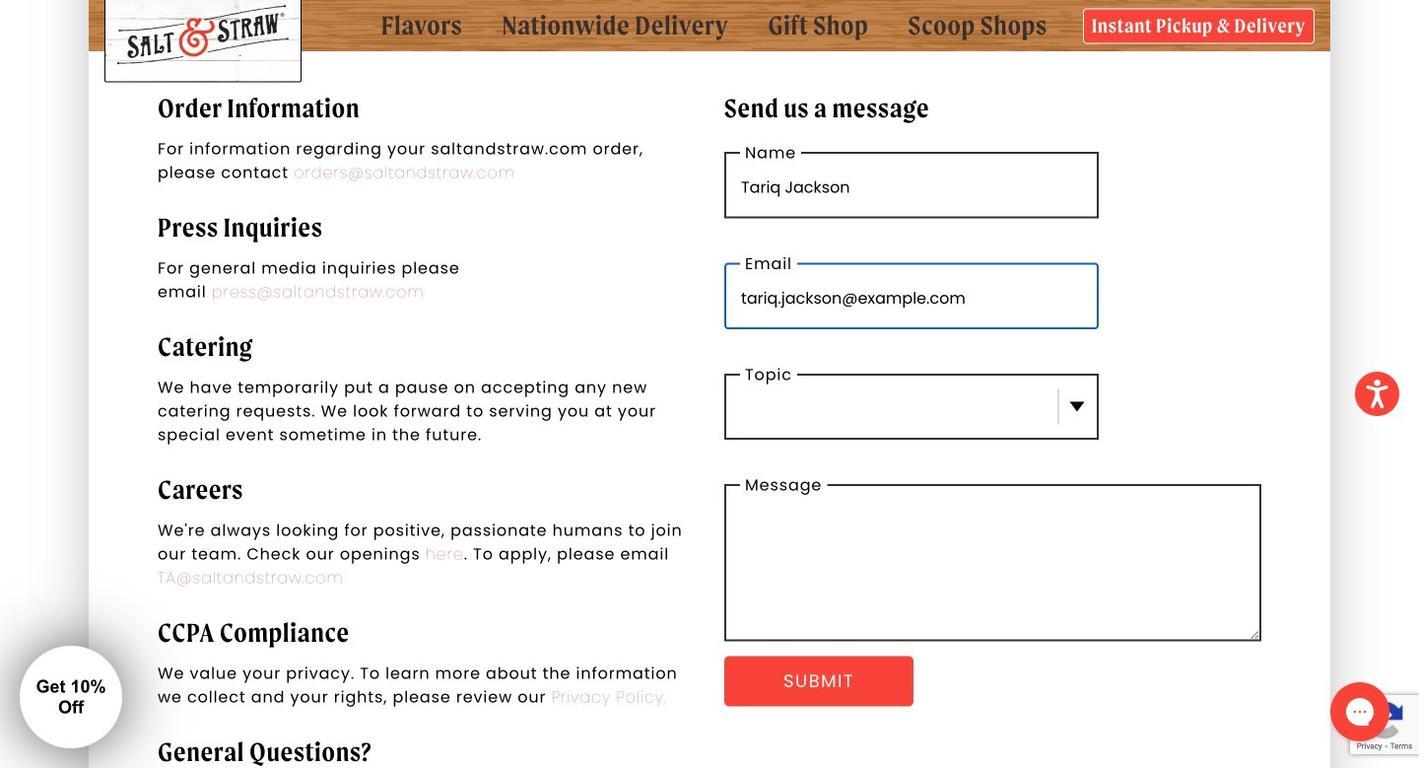 Task type: locate. For each thing, give the bounding box(es) containing it.
None text field
[[725, 152, 1099, 218]]

None email field
[[725, 263, 1099, 329]]

None submit
[[725, 656, 914, 706]]

salt and straw ice cream image
[[105, 0, 302, 70]]



Task type: describe. For each thing, give the bounding box(es) containing it.
open accessibe: accessibility options, statement and help image
[[1367, 379, 1389, 408]]

Message text field
[[725, 484, 1262, 641]]



Task type: vqa. For each thing, say whether or not it's contained in the screenshot.
OPEN ACCESSIBE: ACCESSIBILITY OPTIONS, STATEMENT AND HELP image
yes



